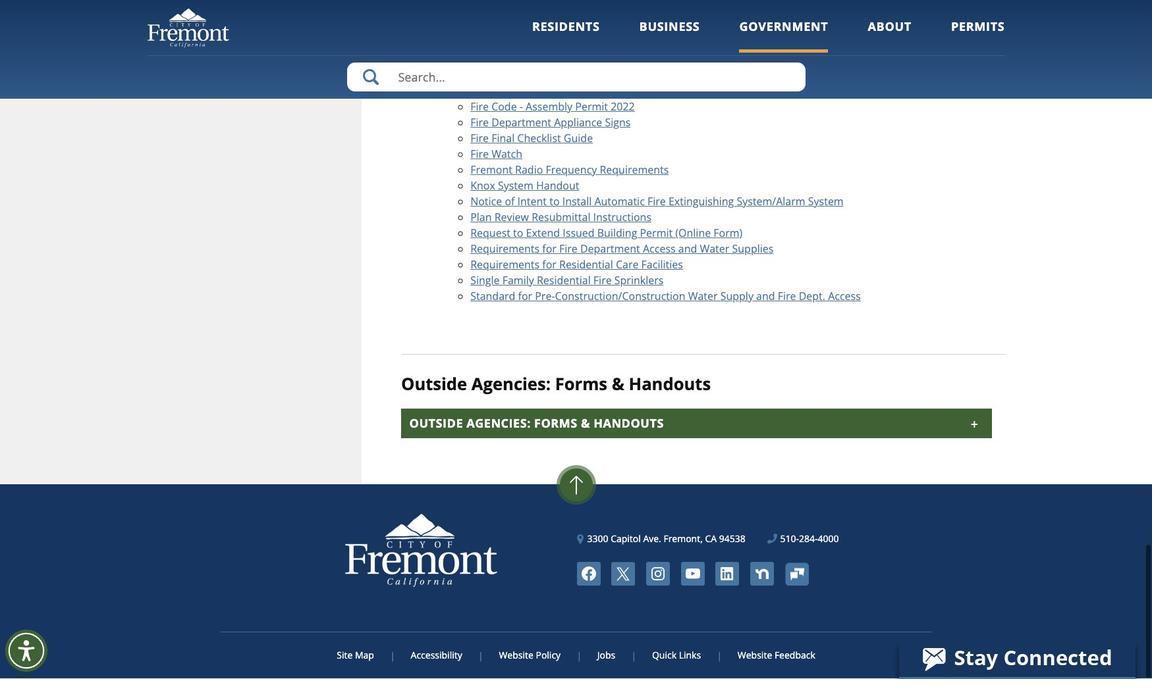 Task type: vqa. For each thing, say whether or not it's contained in the screenshot.
topmost Requirements
yes



Task type: describe. For each thing, give the bounding box(es) containing it.
knox system handout link
[[470, 179, 579, 193]]

systems
[[652, 4, 692, 18]]

footer li icon image
[[715, 563, 739, 587]]

0 vertical spatial requirements
[[600, 163, 669, 178]]

4000
[[818, 534, 839, 546]]

government link
[[739, 18, 828, 52]]

site
[[337, 650, 353, 663]]

3300 capitol ave. fremont, ca 94538
[[587, 534, 745, 546]]

resubmittal
[[532, 211, 590, 225]]

review
[[494, 211, 529, 225]]

conditions for tent permit link
[[470, 84, 600, 99]]

2022 inside fremont fire department fire alarm systems installations standard fremont municipal code: buildings and construction ordinance - fremont fire code 2022
[[624, 35, 649, 50]]

accessibility link
[[394, 650, 479, 663]]

website feedback link
[[720, 650, 815, 663]]

284-
[[799, 534, 818, 546]]

watch
[[491, 147, 522, 162]]

columnusercontrol3 main content
[[362, 0, 1005, 486]]

510-
[[780, 534, 799, 546]]

ca
[[705, 534, 717, 546]]

form)
[[714, 226, 743, 241]]

website for website policy
[[499, 650, 533, 663]]

capitol
[[611, 534, 641, 546]]

0 vertical spatial outside agencies: forms & handouts
[[401, 373, 711, 396]]

Search text field
[[347, 63, 805, 92]]

signs
[[605, 116, 631, 130]]

requirements for fire department access and water supplies link
[[470, 242, 774, 257]]

links
[[679, 650, 701, 663]]

0 vertical spatial handouts
[[506, 51, 554, 66]]

alarm
[[620, 4, 649, 18]]

fremont fire department fire alarm systems installations standard fremont municipal code: buildings and construction ordinance - fremont fire code 2022
[[470, 4, 802, 50]]

plan review resubmittal instructions link
[[470, 211, 651, 225]]

footer fb icon image
[[577, 563, 600, 587]]

permits
[[951, 18, 1005, 34]]

ordinance - fremont fire code 2022 link
[[470, 35, 649, 50]]

final
[[491, 132, 515, 146]]

for left tent
[[526, 84, 540, 99]]

1 vertical spatial requirements
[[470, 242, 540, 257]]

website feedback
[[738, 650, 815, 663]]

accessibility
[[411, 650, 462, 663]]

stay connected image
[[899, 641, 1134, 678]]

(online
[[675, 226, 711, 241]]

3300 capitol ave. fremont, ca 94538 link
[[577, 533, 745, 547]]

facilities
[[641, 258, 683, 272]]

code inside fremont fire department fire alarm systems installations standard fremont municipal code: buildings and construction ordinance - fremont fire code 2022
[[596, 35, 622, 50]]

notice of intent to install automatic fire extinguishing system/alarm system link
[[470, 195, 844, 209]]

conditions for tent permit fire code - assembly permit 2022 fire department appliance signs fire final checklist guide fire watch fremont radio frequency requirements knox system handout notice of intent to install automatic fire extinguishing system/alarm system plan review resubmittal instructions request to extend issued building permit (online form) requirements for fire department access and water supplies requirements for residential care facilities single family residential fire sprinklers standard for pre-construction/construction water supply and fire dept. access
[[470, 84, 861, 304]]

0 vertical spatial outside
[[401, 373, 467, 396]]

ordinance
[[470, 35, 522, 50]]

fire final checklist guide link
[[470, 132, 593, 146]]

3300
[[587, 534, 608, 546]]

assembly
[[526, 100, 572, 114]]

business link
[[639, 18, 700, 52]]

handout
[[536, 179, 579, 193]]

single family residential fire sprinklers link
[[470, 274, 664, 288]]

forms and handouts
[[451, 51, 554, 66]]

ave.
[[643, 534, 661, 546]]

and inside fremont fire department fire alarm systems installations standard fremont municipal code: buildings and construction ordinance - fremont fire code 2022
[[644, 20, 663, 34]]

footer yt icon image
[[681, 563, 704, 587]]

quick
[[652, 650, 676, 663]]

0 vertical spatial to
[[549, 195, 560, 209]]

code inside conditions for tent permit fire code - assembly permit 2022 fire department appliance signs fire final checklist guide fire watch fremont radio frequency requirements knox system handout notice of intent to install automatic fire extinguishing system/alarm system plan review resubmittal instructions request to extend issued building permit (online form) requirements for fire department access and water supplies requirements for residential care facilities single family residential fire sprinklers standard for pre-construction/construction water supply and fire dept. access
[[491, 100, 517, 114]]

94538
[[719, 534, 745, 546]]

2 vertical spatial department
[[580, 242, 640, 257]]

plan
[[470, 211, 492, 225]]

fremont fire department fire alarm systems installations standard link
[[470, 4, 802, 18]]

notice
[[470, 195, 502, 209]]

supplies
[[732, 242, 774, 257]]

tent
[[543, 84, 565, 99]]

0 vertical spatial water
[[700, 242, 729, 257]]

single
[[470, 274, 500, 288]]

sprinklers
[[614, 274, 664, 288]]

website for website feedback
[[738, 650, 772, 663]]

construction
[[666, 20, 729, 34]]

1 vertical spatial department
[[491, 116, 551, 130]]

intent
[[517, 195, 547, 209]]

fremont,
[[664, 534, 703, 546]]

fire department appliance signs link
[[470, 116, 631, 130]]

frequency
[[546, 163, 597, 178]]

government
[[739, 18, 828, 34]]

0 vertical spatial &
[[612, 373, 624, 396]]

request
[[470, 226, 510, 241]]

business
[[639, 18, 700, 34]]

2 vertical spatial handouts
[[594, 417, 664, 432]]

instructions
[[593, 211, 651, 225]]

guide
[[564, 132, 593, 146]]

0 horizontal spatial system
[[498, 179, 533, 193]]

1 vertical spatial outside agencies: forms & handouts
[[409, 417, 664, 432]]

1 vertical spatial agencies:
[[466, 417, 531, 432]]

website policy
[[499, 650, 561, 663]]

fremont municipal code: buildings and construction link
[[470, 20, 742, 34]]

permits link
[[951, 18, 1005, 52]]

footer ig icon image
[[646, 563, 670, 587]]

and down ordinance
[[484, 51, 503, 66]]

code:
[[566, 20, 594, 34]]

extend
[[526, 226, 560, 241]]

fire code - assembly permit 2022 link
[[470, 100, 635, 114]]



Task type: locate. For each thing, give the bounding box(es) containing it.
1 vertical spatial code
[[491, 100, 517, 114]]

1 vertical spatial system
[[808, 195, 844, 209]]

department up fire final checklist guide link
[[491, 116, 551, 130]]

to down review
[[513, 226, 523, 241]]

water
[[700, 242, 729, 257], [688, 290, 718, 304]]

jobs link
[[580, 650, 633, 663]]

- down conditions for tent permit link
[[520, 100, 523, 114]]

forms
[[451, 51, 482, 66], [555, 373, 607, 396], [534, 417, 577, 432]]

appliance
[[554, 116, 602, 130]]

fremont radio frequency requirements link
[[470, 163, 669, 178]]

fire watch link
[[470, 147, 522, 162]]

0 vertical spatial system
[[498, 179, 533, 193]]

department down request to extend issued building permit (online form) link
[[580, 242, 640, 257]]

conditions
[[470, 84, 523, 99]]

1 vertical spatial &
[[581, 417, 590, 432]]

0 vertical spatial residential
[[559, 258, 613, 272]]

0 vertical spatial permit
[[568, 84, 600, 99]]

0 horizontal spatial website
[[499, 650, 533, 663]]

standard down single
[[470, 290, 515, 304]]

installations
[[695, 4, 755, 18]]

permit right tent
[[568, 84, 600, 99]]

department inside fremont fire department fire alarm systems installations standard fremont municipal code: buildings and construction ordinance - fremont fire code 2022
[[536, 4, 596, 18]]

quick links link
[[635, 650, 718, 663]]

radio
[[515, 163, 543, 178]]

- inside fremont fire department fire alarm systems installations standard fremont municipal code: buildings and construction ordinance - fremont fire code 2022
[[525, 35, 528, 50]]

and right supply
[[756, 290, 775, 304]]

water down form)
[[700, 242, 729, 257]]

1 horizontal spatial system
[[808, 195, 844, 209]]

jobs
[[597, 650, 615, 663]]

1 horizontal spatial code
[[596, 35, 622, 50]]

website left policy
[[499, 650, 533, 663]]

install
[[562, 195, 592, 209]]

0 vertical spatial 2022
[[624, 35, 649, 50]]

feedback
[[775, 650, 815, 663]]

and down (online
[[678, 242, 697, 257]]

permit down the 'notice of intent to install automatic fire extinguishing system/alarm system' link
[[640, 226, 673, 241]]

1 vertical spatial outside
[[409, 417, 463, 432]]

0 vertical spatial forms
[[451, 51, 482, 66]]

1 horizontal spatial to
[[549, 195, 560, 209]]

access right dept.
[[828, 290, 861, 304]]

2 vertical spatial forms
[[534, 417, 577, 432]]

requirements for residential care facilities link
[[470, 258, 683, 272]]

standard inside fremont fire department fire alarm systems installations standard fremont municipal code: buildings and construction ordinance - fremont fire code 2022
[[757, 4, 802, 18]]

code down the conditions
[[491, 100, 517, 114]]

access up facilities
[[643, 242, 676, 257]]

standard up government
[[757, 4, 802, 18]]

-
[[525, 35, 528, 50], [520, 100, 523, 114]]

system right the system/alarm
[[808, 195, 844, 209]]

1 horizontal spatial access
[[828, 290, 861, 304]]

knox
[[470, 179, 495, 193]]

2022 down buildings
[[624, 35, 649, 50]]

1 horizontal spatial &
[[612, 373, 624, 396]]

1 vertical spatial -
[[520, 100, 523, 114]]

1 vertical spatial to
[[513, 226, 523, 241]]

0 horizontal spatial &
[[581, 417, 590, 432]]

1 vertical spatial forms
[[555, 373, 607, 396]]

1 vertical spatial water
[[688, 290, 718, 304]]

system up 'of'
[[498, 179, 533, 193]]

2 vertical spatial requirements
[[470, 258, 540, 272]]

1 horizontal spatial website
[[738, 650, 772, 663]]

quick links
[[652, 650, 701, 663]]

buildings
[[596, 20, 641, 34]]

1 vertical spatial permit
[[575, 100, 608, 114]]

2 website from the left
[[738, 650, 772, 663]]

checklist
[[517, 132, 561, 146]]

2022 up signs
[[611, 100, 635, 114]]

building
[[597, 226, 637, 241]]

issued
[[563, 226, 595, 241]]

1 vertical spatial handouts
[[629, 373, 711, 396]]

0 vertical spatial access
[[643, 242, 676, 257]]

0 vertical spatial agencies:
[[471, 373, 551, 396]]

map
[[355, 650, 374, 663]]

footer my icon image
[[785, 564, 809, 587]]

residents
[[532, 18, 600, 34]]

system/alarm
[[737, 195, 805, 209]]

requirements up family
[[470, 258, 540, 272]]

permit up appliance
[[575, 100, 608, 114]]

1 vertical spatial 2022
[[611, 100, 635, 114]]

system
[[498, 179, 533, 193], [808, 195, 844, 209]]

standard for pre-construction/construction water supply and fire dept. access link
[[470, 290, 861, 304]]

residents link
[[532, 18, 600, 52]]

0 vertical spatial code
[[596, 35, 622, 50]]

1 vertical spatial access
[[828, 290, 861, 304]]

0 horizontal spatial code
[[491, 100, 517, 114]]

residential down requirements for residential care facilities link
[[537, 274, 591, 288]]

extinguishing
[[668, 195, 734, 209]]

handouts
[[506, 51, 554, 66], [629, 373, 711, 396], [594, 417, 664, 432]]

about
[[868, 18, 912, 34]]

pre-
[[535, 290, 555, 304]]

to down the "handout" at the top of page
[[549, 195, 560, 209]]

0 horizontal spatial standard
[[470, 290, 515, 304]]

website policy link
[[482, 650, 578, 663]]

1 horizontal spatial standard
[[757, 4, 802, 18]]

510-284-4000 link
[[768, 533, 839, 547]]

department up residents
[[536, 4, 596, 18]]

to
[[549, 195, 560, 209], [513, 226, 523, 241]]

code down fremont municipal code: buildings and construction "link"
[[596, 35, 622, 50]]

care
[[616, 258, 639, 272]]

0 horizontal spatial to
[[513, 226, 523, 241]]

1 horizontal spatial -
[[525, 35, 528, 50]]

website left "feedback"
[[738, 650, 772, 663]]

1 website from the left
[[499, 650, 533, 663]]

department
[[536, 4, 596, 18], [491, 116, 551, 130], [580, 242, 640, 257]]

1 vertical spatial residential
[[537, 274, 591, 288]]

2022
[[624, 35, 649, 50], [611, 100, 635, 114]]

residential up single family residential fire sprinklers link
[[559, 258, 613, 272]]

&
[[612, 373, 624, 396], [581, 417, 590, 432]]

0 vertical spatial standard
[[757, 4, 802, 18]]

- down 'municipal'
[[525, 35, 528, 50]]

for down family
[[518, 290, 532, 304]]

supply
[[720, 290, 753, 304]]

0 vertical spatial -
[[525, 35, 528, 50]]

municipal
[[515, 20, 563, 34]]

footer tw icon image
[[611, 563, 635, 587]]

standard
[[757, 4, 802, 18], [470, 290, 515, 304]]

0 horizontal spatial access
[[643, 242, 676, 257]]

of
[[505, 195, 515, 209]]

fremont inside conditions for tent permit fire code - assembly permit 2022 fire department appliance signs fire final checklist guide fire watch fremont radio frequency requirements knox system handout notice of intent to install automatic fire extinguishing system/alarm system plan review resubmittal instructions request to extend issued building permit (online form) requirements for fire department access and water supplies requirements for residential care facilities single family residential fire sprinklers standard for pre-construction/construction water supply and fire dept. access
[[470, 163, 512, 178]]

website
[[499, 650, 533, 663], [738, 650, 772, 663]]

0 horizontal spatial -
[[520, 100, 523, 114]]

510-284-4000
[[780, 534, 839, 546]]

fire
[[515, 4, 533, 18], [599, 4, 617, 18], [575, 35, 594, 50], [470, 100, 489, 114], [470, 116, 489, 130], [470, 132, 489, 146], [470, 147, 489, 162], [647, 195, 666, 209], [559, 242, 578, 257], [593, 274, 612, 288], [778, 290, 796, 304]]

0 vertical spatial department
[[536, 4, 596, 18]]

automatic
[[594, 195, 645, 209]]

dept.
[[799, 290, 825, 304]]

request to extend issued building permit (online form) link
[[470, 226, 743, 241]]

outside
[[401, 373, 467, 396], [409, 417, 463, 432]]

2022 inside conditions for tent permit fire code - assembly permit 2022 fire department appliance signs fire final checklist guide fire watch fremont radio frequency requirements knox system handout notice of intent to install automatic fire extinguishing system/alarm system plan review resubmittal instructions request to extend issued building permit (online form) requirements for fire department access and water supplies requirements for residential care facilities single family residential fire sprinklers standard for pre-construction/construction water supply and fire dept. access
[[611, 100, 635, 114]]

water left supply
[[688, 290, 718, 304]]

family
[[502, 274, 534, 288]]

- inside conditions for tent permit fire code - assembly permit 2022 fire department appliance signs fire final checklist guide fire watch fremont radio frequency requirements knox system handout notice of intent to install automatic fire extinguishing system/alarm system plan review resubmittal instructions request to extend issued building permit (online form) requirements for fire department access and water supplies requirements for residential care facilities single family residential fire sprinklers standard for pre-construction/construction water supply and fire dept. access
[[520, 100, 523, 114]]

footer nd icon image
[[750, 563, 774, 587]]

access
[[643, 242, 676, 257], [828, 290, 861, 304]]

site map link
[[337, 650, 391, 663]]

standard inside conditions for tent permit fire code - assembly permit 2022 fire department appliance signs fire final checklist guide fire watch fremont radio frequency requirements knox system handout notice of intent to install automatic fire extinguishing system/alarm system plan review resubmittal instructions request to extend issued building permit (online form) requirements for fire department access and water supplies requirements for residential care facilities single family residential fire sprinklers standard for pre-construction/construction water supply and fire dept. access
[[470, 290, 515, 304]]

2 vertical spatial permit
[[640, 226, 673, 241]]

requirements up automatic
[[600, 163, 669, 178]]

site map
[[337, 650, 374, 663]]

for up single family residential fire sprinklers link
[[542, 258, 556, 272]]

requirements down "request"
[[470, 242, 540, 257]]

for down extend
[[542, 242, 556, 257]]

and down fremont fire department fire alarm systems installations standard link
[[644, 20, 663, 34]]

construction/construction
[[555, 290, 685, 304]]

1 vertical spatial standard
[[470, 290, 515, 304]]

requirements
[[600, 163, 669, 178], [470, 242, 540, 257], [470, 258, 540, 272]]



